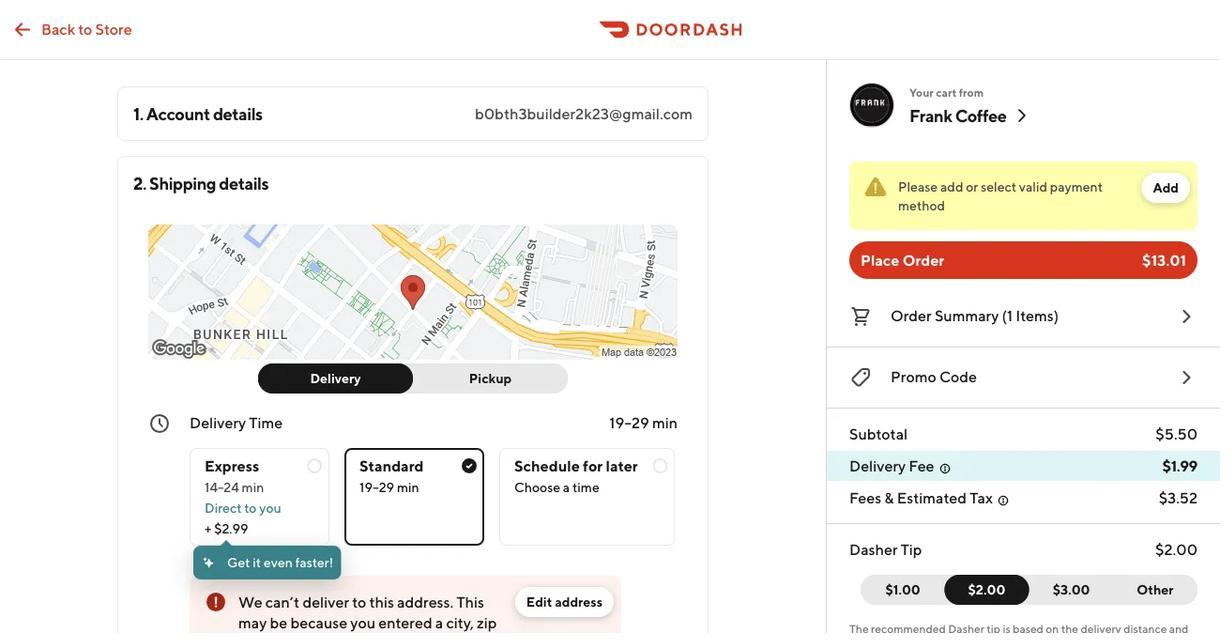 Task type: describe. For each thing, give the bounding box(es) containing it.
get it even faster!
[[227, 555, 334, 570]]

$3.00
[[1053, 582, 1091, 597]]

&
[[885, 489, 895, 507]]

edit address
[[527, 594, 603, 610]]

your cart from
[[910, 85, 984, 99]]

0 vertical spatial a
[[563, 479, 570, 495]]

$1.99
[[1163, 457, 1198, 475]]

edit
[[527, 594, 553, 610]]

order summary (1 items) button
[[850, 301, 1198, 332]]

$2.99
[[214, 521, 249, 536]]

promo code button
[[850, 363, 1198, 393]]

$1.00
[[886, 582, 921, 597]]

can't
[[266, 593, 300, 611]]

place order
[[861, 251, 945, 269]]

delivery or pickup selector option group
[[258, 363, 568, 394]]

fee
[[909, 457, 935, 475]]

we can't deliver to this address. this may be because you entered a city, zi status
[[190, 576, 622, 633]]

edit address button
[[515, 587, 614, 617]]

payment
[[1051, 179, 1104, 194]]

for
[[583, 457, 603, 475]]

$3.52
[[1160, 489, 1198, 507]]

delivery inside option
[[310, 371, 361, 386]]

2. shipping details
[[133, 173, 269, 193]]

min inside 14–24 min direct to you + $2.99
[[242, 479, 264, 495]]

faster!
[[296, 555, 334, 570]]

subtotal
[[850, 425, 908, 443]]

0 horizontal spatial delivery
[[190, 414, 246, 432]]

your
[[910, 85, 934, 99]]

back to store button
[[0, 11, 143, 48]]

from
[[960, 85, 984, 99]]

0 horizontal spatial 19–29
[[360, 479, 395, 495]]

0 vertical spatial $2.00
[[1156, 540, 1198, 558]]

to for 14–24
[[244, 500, 257, 516]]

deliver
[[303, 593, 349, 611]]

2. shipping
[[133, 173, 216, 193]]

entered
[[379, 614, 433, 632]]

please
[[899, 179, 938, 194]]

get it even faster! tooltip
[[193, 540, 341, 579]]

even
[[264, 555, 293, 570]]

a inside we can't deliver to this address. this may be because you entered a city, zi
[[436, 614, 444, 632]]

frank
[[910, 105, 953, 125]]

1 horizontal spatial 19–29 min
[[610, 414, 678, 432]]

$5.50
[[1156, 425, 1198, 443]]

$3.00 button
[[1019, 575, 1115, 605]]

time
[[249, 414, 283, 432]]

we can't deliver to this address. this may be because you entered a city, zi
[[239, 593, 497, 633]]

you inside we can't deliver to this address. this may be because you entered a city, zi
[[351, 614, 376, 632]]

b0bth3builder2k23@gmail.com
[[475, 105, 693, 123]]

may
[[239, 614, 267, 632]]

this
[[370, 593, 394, 611]]

tip
[[901, 540, 923, 558]]

Other button
[[1114, 575, 1198, 605]]

dasher tip
[[850, 540, 923, 558]]

$13.01
[[1143, 251, 1187, 269]]

tax
[[970, 489, 994, 507]]

1. account
[[133, 103, 210, 124]]

express
[[205, 457, 259, 475]]

14–24 min direct to you + $2.99
[[205, 479, 281, 536]]

to inside button
[[78, 20, 92, 38]]

pickup
[[469, 371, 512, 386]]

1. account details
[[133, 103, 263, 124]]

fees
[[850, 489, 882, 507]]

back
[[41, 20, 75, 38]]

choose
[[515, 479, 561, 495]]

time
[[573, 479, 600, 495]]

it
[[253, 555, 261, 570]]

delivery time
[[190, 414, 283, 432]]

details for 1. account details
[[213, 103, 263, 124]]

+
[[205, 521, 212, 536]]

status containing please add or select valid payment method
[[850, 162, 1198, 230]]

address.
[[397, 593, 454, 611]]



Task type: vqa. For each thing, say whether or not it's contained in the screenshot.
button
no



Task type: locate. For each thing, give the bounding box(es) containing it.
0 vertical spatial details
[[213, 103, 263, 124]]

1 vertical spatial 19–29 min
[[360, 479, 419, 495]]

be
[[270, 614, 288, 632]]

19–29 up later
[[610, 414, 650, 432]]

1 vertical spatial details
[[219, 173, 269, 193]]

$2.00 button
[[945, 575, 1030, 605]]

$2.00 right $1.00 button
[[969, 582, 1006, 597]]

add
[[1154, 180, 1180, 195]]

2 horizontal spatial delivery
[[850, 457, 906, 475]]

dasher
[[850, 540, 898, 558]]

Delivery radio
[[258, 363, 413, 394]]

later
[[606, 457, 638, 475]]

to inside we can't deliver to this address. this may be because you entered a city, zi
[[352, 593, 367, 611]]

standard
[[360, 457, 424, 475]]

details right '2. shipping'
[[219, 173, 269, 193]]

you inside 14–24 min direct to you + $2.99
[[259, 500, 281, 516]]

promo code
[[891, 368, 978, 386]]

delivery
[[310, 371, 361, 386], [190, 414, 246, 432], [850, 457, 906, 475]]

place
[[861, 251, 900, 269]]

None radio
[[190, 448, 330, 546], [345, 448, 485, 546], [500, 448, 676, 546], [190, 448, 330, 546], [345, 448, 485, 546], [500, 448, 676, 546]]

0 horizontal spatial to
[[78, 20, 92, 38]]

a
[[563, 479, 570, 495], [436, 614, 444, 632]]

to inside 14–24 min direct to you + $2.99
[[244, 500, 257, 516]]

cart
[[937, 85, 957, 99]]

1 horizontal spatial you
[[351, 614, 376, 632]]

you
[[259, 500, 281, 516], [351, 614, 376, 632]]

(1
[[1003, 307, 1014, 324]]

0 horizontal spatial you
[[259, 500, 281, 516]]

0 vertical spatial delivery
[[310, 371, 361, 386]]

1 vertical spatial you
[[351, 614, 376, 632]]

2 horizontal spatial to
[[352, 593, 367, 611]]

a left 'city,'
[[436, 614, 444, 632]]

other
[[1138, 582, 1174, 597]]

1 vertical spatial delivery
[[190, 414, 246, 432]]

tip amount option group
[[861, 575, 1198, 605]]

$2.00 inside button
[[969, 582, 1006, 597]]

14–24
[[205, 479, 239, 495]]

schedule for later
[[515, 457, 638, 475]]

0 vertical spatial to
[[78, 20, 92, 38]]

add
[[941, 179, 964, 194]]

0 horizontal spatial a
[[436, 614, 444, 632]]

1 horizontal spatial delivery
[[310, 371, 361, 386]]

0 vertical spatial order
[[903, 251, 945, 269]]

19–29
[[610, 414, 650, 432], [360, 479, 395, 495]]

0 vertical spatial you
[[259, 500, 281, 516]]

store
[[95, 20, 132, 38]]

0 horizontal spatial $2.00
[[969, 582, 1006, 597]]

get
[[227, 555, 250, 570]]

back to store
[[41, 20, 132, 38]]

1 vertical spatial to
[[244, 500, 257, 516]]

option group
[[190, 433, 678, 546]]

details right the 1. account
[[213, 103, 263, 124]]

method
[[899, 198, 946, 213]]

1 vertical spatial order
[[891, 307, 932, 324]]

1 horizontal spatial to
[[244, 500, 257, 516]]

order right place
[[903, 251, 945, 269]]

0 horizontal spatial min
[[242, 479, 264, 495]]

to left this
[[352, 593, 367, 611]]

order
[[903, 251, 945, 269], [891, 307, 932, 324]]

order summary (1 items)
[[891, 307, 1060, 324]]

select
[[981, 179, 1017, 194]]

address
[[555, 594, 603, 610]]

this
[[457, 593, 485, 611]]

choose a time
[[515, 479, 600, 495]]

status
[[850, 162, 1198, 230]]

to
[[78, 20, 92, 38], [244, 500, 257, 516], [352, 593, 367, 611]]

0 horizontal spatial 19–29 min
[[360, 479, 419, 495]]

$2.00 up other
[[1156, 540, 1198, 558]]

you right direct
[[259, 500, 281, 516]]

valid
[[1020, 179, 1048, 194]]

1 horizontal spatial a
[[563, 479, 570, 495]]

0 vertical spatial 19–29
[[610, 414, 650, 432]]

min
[[653, 414, 678, 432], [242, 479, 264, 495], [397, 479, 419, 495]]

we
[[239, 593, 263, 611]]

you down this
[[351, 614, 376, 632]]

19–29 down standard in the bottom left of the page
[[360, 479, 395, 495]]

order inside button
[[891, 307, 932, 324]]

option group containing express
[[190, 433, 678, 546]]

1 vertical spatial $2.00
[[969, 582, 1006, 597]]

frank coffee
[[910, 105, 1007, 125]]

1 horizontal spatial $2.00
[[1156, 540, 1198, 558]]

19–29 min
[[610, 414, 678, 432], [360, 479, 419, 495]]

$2.00
[[1156, 540, 1198, 558], [969, 582, 1006, 597]]

to right the back
[[78, 20, 92, 38]]

1 horizontal spatial 19–29
[[610, 414, 650, 432]]

1 horizontal spatial min
[[397, 479, 419, 495]]

or
[[967, 179, 979, 194]]

code
[[940, 368, 978, 386]]

schedule
[[515, 457, 580, 475]]

direct
[[205, 500, 242, 516]]

please add or select valid payment method
[[899, 179, 1104, 213]]

Pickup radio
[[402, 363, 568, 394]]

details for 2. shipping details
[[219, 173, 269, 193]]

summary
[[935, 307, 1000, 324]]

frank coffee button
[[910, 104, 1034, 127]]

order left summary
[[891, 307, 932, 324]]

$1.00 button
[[861, 575, 957, 605]]

fees & estimated
[[850, 489, 967, 507]]

to right direct
[[244, 500, 257, 516]]

items)
[[1017, 307, 1060, 324]]

0 vertical spatial 19–29 min
[[610, 414, 678, 432]]

to for we
[[352, 593, 367, 611]]

1 vertical spatial a
[[436, 614, 444, 632]]

a left time
[[563, 479, 570, 495]]

because
[[291, 614, 348, 632]]

1 vertical spatial 19–29
[[360, 479, 395, 495]]

2 horizontal spatial min
[[653, 414, 678, 432]]

promo
[[891, 368, 937, 386]]

city,
[[447, 614, 474, 632]]

19–29 min up later
[[610, 414, 678, 432]]

details
[[213, 103, 263, 124], [219, 173, 269, 193]]

estimated
[[898, 489, 967, 507]]

coffee
[[956, 105, 1007, 125]]

2 vertical spatial to
[[352, 593, 367, 611]]

add button
[[1142, 173, 1191, 203]]

19–29 min down standard in the bottom left of the page
[[360, 479, 419, 495]]

2 vertical spatial delivery
[[850, 457, 906, 475]]



